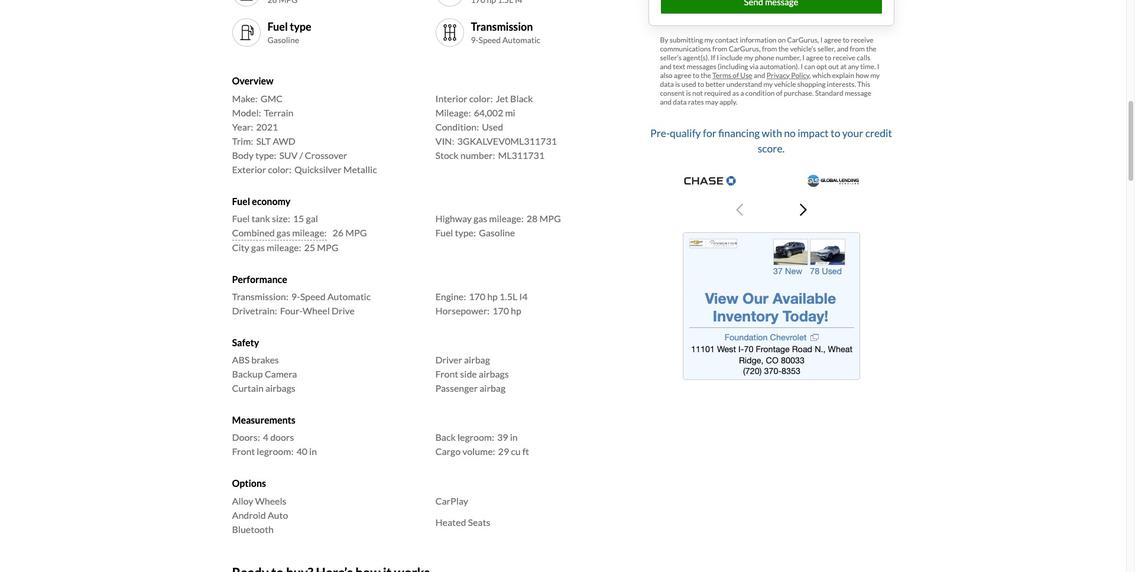 Task type: describe. For each thing, give the bounding box(es) containing it.
via
[[750, 62, 759, 71]]

2 horizontal spatial the
[[867, 44, 877, 53]]

seller's
[[660, 53, 682, 62]]

gas inside highway gas mileage: 28 mpg fuel type: gasoline
[[474, 213, 488, 224]]

combined
[[232, 227, 275, 238]]

wheel
[[303, 305, 330, 316]]

0 vertical spatial data
[[660, 80, 674, 89]]

40
[[297, 446, 308, 458]]

doors:
[[232, 432, 260, 443]]

as
[[733, 89, 740, 98]]

1 horizontal spatial is
[[686, 89, 691, 98]]

2021
[[256, 121, 278, 132]]

1 vertical spatial data
[[673, 98, 687, 107]]

measurements
[[232, 415, 296, 426]]

color: inside the interior color: jet black mileage: 64,002 mi condition: used vin: 3gkalvev0ml311731 stock number: ml311731
[[469, 93, 493, 104]]

interests.
[[827, 80, 857, 89]]

3gkalvev0ml311731
[[458, 135, 557, 147]]

chevron right image
[[800, 203, 807, 217]]

legroom: inside back legroom: 39 in cargo volume: 29 cu ft
[[458, 432, 495, 443]]

standard
[[816, 89, 844, 98]]

pre-qualify for financing with no impact to your credit score. button
[[649, 121, 895, 228]]

submitting
[[670, 36, 703, 44]]

mileage: inside highway gas mileage: 28 mpg fuel type: gasoline
[[489, 213, 524, 224]]

64,002
[[474, 107, 504, 118]]

curtain
[[232, 383, 264, 394]]

abs brakes backup camera curtain airbags
[[232, 354, 297, 394]]

1 horizontal spatial 170
[[493, 305, 509, 316]]

alloy
[[232, 495, 253, 507]]

exterior
[[232, 164, 266, 175]]

doors: 4 doors front legroom: 40 in
[[232, 432, 317, 458]]

number:
[[461, 149, 495, 161]]

used
[[682, 80, 697, 89]]

type: inside highway gas mileage: 28 mpg fuel type: gasoline
[[455, 227, 476, 238]]

9- for transmission:
[[292, 291, 300, 302]]

gasoline inside fuel type gasoline
[[268, 35, 299, 45]]

camera
[[265, 369, 297, 380]]

highway gas mileage: 28 mpg fuel type: gasoline
[[436, 213, 561, 238]]

pre-
[[651, 127, 670, 140]]

0 vertical spatial receive
[[851, 36, 874, 44]]

condition:
[[436, 121, 479, 132]]

mileage:
[[436, 107, 471, 118]]

to inside pre-qualify for financing with no impact to your credit score.
[[831, 127, 841, 140]]

for
[[703, 127, 717, 140]]

crossover
[[305, 149, 347, 161]]

condition
[[746, 89, 775, 98]]

ml311731
[[498, 149, 545, 161]]

volume:
[[463, 446, 495, 458]]

1 vertical spatial airbag
[[480, 383, 506, 394]]

fuel for type
[[268, 20, 288, 33]]

awd
[[273, 135, 296, 147]]

body
[[232, 149, 254, 161]]

bluetooth
[[232, 524, 274, 535]]

0 horizontal spatial gas
[[251, 242, 265, 253]]

fuel for tank
[[232, 213, 250, 224]]

type: inside make: gmc model: terrain year: 2021 trim: slt awd body type: suv / crossover exterior color: quicksilver metallic
[[256, 149, 276, 161]]

and right use
[[754, 71, 766, 80]]

with
[[762, 127, 783, 140]]

to left at on the top
[[825, 53, 832, 62]]

message
[[845, 89, 872, 98]]

transmission image
[[440, 23, 459, 42]]

horsepower:
[[436, 305, 490, 316]]

ft
[[523, 446, 529, 458]]

in inside back legroom: 39 in cargo volume: 29 cu ft
[[510, 432, 518, 443]]

terms of use and privacy policy
[[713, 71, 810, 80]]

back
[[436, 432, 456, 443]]

3 from from the left
[[850, 44, 865, 53]]

2 from from the left
[[762, 44, 777, 53]]

time.
[[861, 62, 876, 71]]

0 horizontal spatial hp
[[488, 291, 498, 302]]

no
[[785, 127, 796, 140]]

airbags inside driver airbag front side airbags passenger airbag
[[479, 369, 509, 380]]

number,
[[776, 53, 801, 62]]

speed for transmission
[[479, 35, 501, 45]]

transmission
[[471, 20, 533, 33]]

pre-qualify for financing with no impact to your credit score.
[[651, 127, 893, 155]]

drivetrain:
[[232, 305, 277, 316]]

my left vehicle
[[764, 80, 773, 89]]

also
[[660, 71, 673, 80]]

impact
[[798, 127, 829, 140]]

privacy
[[767, 71, 790, 80]]

jet
[[496, 93, 509, 104]]

opt
[[817, 62, 828, 71]]

automation).
[[760, 62, 800, 71]]

explain
[[833, 71, 855, 80]]

black
[[511, 93, 533, 104]]

0 horizontal spatial is
[[676, 80, 681, 89]]

safety
[[232, 337, 259, 348]]

policy
[[792, 71, 810, 80]]

airbags inside abs brakes backup camera curtain airbags
[[266, 383, 296, 394]]

mpg image
[[237, 0, 256, 2]]

can
[[805, 62, 816, 71]]

options
[[232, 478, 266, 489]]

28
[[527, 213, 538, 224]]

2 vertical spatial mileage:
[[267, 242, 301, 253]]

0 horizontal spatial agree
[[674, 71, 692, 80]]

1 vertical spatial agree
[[806, 53, 824, 62]]

required
[[705, 89, 731, 98]]

any
[[848, 62, 859, 71]]

out
[[829, 62, 839, 71]]

and inside , which explain how my data is used to better understand my vehicle shopping interests. this consent is not required as a condition of purchase. standard message and data rates may apply.
[[660, 98, 672, 107]]

29
[[498, 446, 509, 458]]

(including
[[718, 62, 749, 71]]

driver
[[436, 354, 463, 366]]

15
[[293, 213, 304, 224]]

color: inside make: gmc model: terrain year: 2021 trim: slt awd body type: suv / crossover exterior color: quicksilver metallic
[[268, 164, 292, 175]]

side
[[460, 369, 477, 380]]

front inside doors: 4 doors front legroom: 40 in
[[232, 446, 255, 458]]

messages
[[687, 62, 717, 71]]

used
[[482, 121, 503, 132]]

to right seller,
[[843, 36, 850, 44]]

vin:
[[436, 135, 455, 147]]

credit
[[866, 127, 893, 140]]

my left contact
[[705, 36, 714, 44]]



Task type: locate. For each thing, give the bounding box(es) containing it.
type: down slt
[[256, 149, 276, 161]]

front down driver
[[436, 369, 459, 380]]

automatic for transmission
[[503, 35, 541, 45]]

1 vertical spatial mpg
[[346, 227, 367, 238]]

size:
[[272, 213, 290, 224]]

mileage: down gal
[[292, 227, 327, 238]]

fuel type gasoline
[[268, 20, 312, 45]]

1 horizontal spatial agree
[[806, 53, 824, 62]]

seller,
[[818, 44, 836, 53]]

gas right highway
[[474, 213, 488, 224]]

hp left 1.5l
[[488, 291, 498, 302]]

0 vertical spatial hp
[[488, 291, 498, 302]]

airbags
[[479, 369, 509, 380], [266, 383, 296, 394]]

of left use
[[733, 71, 739, 80]]

2 vertical spatial mpg
[[317, 242, 339, 253]]

i right vehicle's
[[821, 36, 823, 44]]

1 horizontal spatial front
[[436, 369, 459, 380]]

1 vertical spatial gas
[[277, 227, 290, 238]]

fuel left type
[[268, 20, 288, 33]]

a
[[741, 89, 744, 98]]

the left terms
[[701, 71, 711, 80]]

carplay
[[436, 495, 468, 507]]

airbag right passenger
[[480, 383, 506, 394]]

color: down suv
[[268, 164, 292, 175]]

fuel for economy
[[232, 196, 250, 207]]

mpg right '26'
[[346, 227, 367, 238]]

in right "39"
[[510, 432, 518, 443]]

0 vertical spatial of
[[733, 71, 739, 80]]

terms
[[713, 71, 732, 80]]

agree
[[824, 36, 842, 44], [806, 53, 824, 62], [674, 71, 692, 80]]

1 horizontal spatial gasoline
[[479, 227, 515, 238]]

backup
[[232, 369, 263, 380]]

data left 'rates'
[[673, 98, 687, 107]]

android
[[232, 510, 266, 521]]

agree up out
[[824, 36, 842, 44]]

to down agent(s).
[[693, 71, 700, 80]]

0 horizontal spatial color:
[[268, 164, 292, 175]]

front down doors:
[[232, 446, 255, 458]]

gasoline
[[268, 35, 299, 45], [479, 227, 515, 238]]

0 vertical spatial front
[[436, 369, 459, 380]]

agree up , at the top of the page
[[806, 53, 824, 62]]

gas
[[474, 213, 488, 224], [277, 227, 290, 238], [251, 242, 265, 253]]

0 horizontal spatial automatic
[[328, 291, 371, 302]]

1 vertical spatial type:
[[455, 227, 476, 238]]

in right 40 at the left
[[309, 446, 317, 458]]

receive
[[851, 36, 874, 44], [833, 53, 856, 62]]

automatic up "drive"
[[328, 291, 371, 302]]

0 horizontal spatial front
[[232, 446, 255, 458]]

phone
[[755, 53, 775, 62]]

and left text
[[660, 62, 672, 71]]

metallic
[[343, 164, 377, 175]]

1 horizontal spatial hp
[[511, 305, 522, 316]]

0 horizontal spatial the
[[701, 71, 711, 80]]

, which explain how my data is used to better understand my vehicle shopping interests. this consent is not required as a condition of purchase. standard message and data rates may apply.
[[660, 71, 880, 107]]

1 vertical spatial color:
[[268, 164, 292, 175]]

airbag up side
[[464, 354, 490, 366]]

1 vertical spatial gasoline
[[479, 227, 515, 238]]

9- inside transmission: 9-speed automatic drivetrain: four-wheel drive
[[292, 291, 300, 302]]

receive up calls
[[851, 36, 874, 44]]

0 horizontal spatial legroom:
[[257, 446, 294, 458]]

to inside , which explain how my data is used to better understand my vehicle shopping interests. this consent is not required as a condition of purchase. standard message and data rates may apply.
[[698, 80, 705, 89]]

1 vertical spatial speed
[[300, 291, 326, 302]]

and down also at the top
[[660, 98, 672, 107]]

26
[[333, 227, 344, 238]]

cargurus, right on
[[788, 36, 820, 44]]

1 horizontal spatial color:
[[469, 93, 493, 104]]

0 vertical spatial 9-
[[471, 35, 479, 45]]

fuel down highway
[[436, 227, 453, 238]]

to right used
[[698, 80, 705, 89]]

1 horizontal spatial from
[[762, 44, 777, 53]]

0 horizontal spatial gasoline
[[268, 35, 299, 45]]

interior color: jet black mileage: 64,002 mi condition: used vin: 3gkalvev0ml311731 stock number: ml311731
[[436, 93, 557, 161]]

0 vertical spatial in
[[510, 432, 518, 443]]

from up the any
[[850, 44, 865, 53]]

9- for transmission
[[471, 35, 479, 45]]

9-
[[471, 35, 479, 45], [292, 291, 300, 302]]

170 up 'horsepower:'
[[469, 291, 486, 302]]

make: gmc model: terrain year: 2021 trim: slt awd body type: suv / crossover exterior color: quicksilver metallic
[[232, 93, 377, 175]]

25
[[304, 242, 315, 253]]

from up (including
[[713, 44, 728, 53]]

hp down i4
[[511, 305, 522, 316]]

and
[[837, 44, 849, 53], [660, 62, 672, 71], [754, 71, 766, 80], [660, 98, 672, 107]]

speed inside transmission 9-speed automatic
[[479, 35, 501, 45]]

back legroom: 39 in cargo volume: 29 cu ft
[[436, 432, 529, 458]]

legroom: up the volume:
[[458, 432, 495, 443]]

type: down highway
[[455, 227, 476, 238]]

advertisement region
[[683, 232, 860, 380]]

0 horizontal spatial of
[[733, 71, 739, 80]]

tank
[[252, 213, 270, 224]]

1 vertical spatial 170
[[493, 305, 509, 316]]

heated seats
[[436, 517, 491, 528]]

9- right transmission image
[[471, 35, 479, 45]]

from left on
[[762, 44, 777, 53]]

color:
[[469, 93, 493, 104], [268, 164, 292, 175]]

data down text
[[660, 80, 674, 89]]

automatic for transmission:
[[328, 291, 371, 302]]

0 vertical spatial speed
[[479, 35, 501, 45]]

abs
[[232, 354, 250, 366]]

terms of use link
[[713, 71, 753, 80]]

170 down 1.5l
[[493, 305, 509, 316]]

airbags down camera
[[266, 383, 296, 394]]

2 horizontal spatial gas
[[474, 213, 488, 224]]

agree right also at the top
[[674, 71, 692, 80]]

in inside doors: 4 doors front legroom: 40 in
[[309, 446, 317, 458]]

i4
[[520, 291, 528, 302]]

1 horizontal spatial speed
[[479, 35, 501, 45]]

4
[[263, 432, 269, 443]]

1 horizontal spatial automatic
[[503, 35, 541, 45]]

1 horizontal spatial in
[[510, 432, 518, 443]]

interior
[[436, 93, 468, 104]]

2 vertical spatial gas
[[251, 242, 265, 253]]

engine image
[[440, 0, 459, 2]]

mileage: left 28
[[489, 213, 524, 224]]

if
[[711, 53, 716, 62]]

of
[[733, 71, 739, 80], [777, 89, 783, 98]]

mileage:
[[489, 213, 524, 224], [292, 227, 327, 238], [267, 242, 301, 253]]

0 vertical spatial automatic
[[503, 35, 541, 45]]

1 horizontal spatial cargurus,
[[788, 36, 820, 44]]

slt
[[256, 135, 271, 147]]

fuel inside fuel tank size: 15 gal combined gas mileage: 26 mpg city gas mileage: 25 mpg
[[232, 213, 250, 224]]

fuel left economy
[[232, 196, 250, 207]]

highway
[[436, 213, 472, 224]]

vehicle
[[775, 80, 797, 89]]

mpg inside highway gas mileage: 28 mpg fuel type: gasoline
[[540, 213, 561, 224]]

1 vertical spatial legroom:
[[257, 446, 294, 458]]

four-
[[280, 305, 303, 316]]

0 horizontal spatial 9-
[[292, 291, 300, 302]]

0 vertical spatial mileage:
[[489, 213, 524, 224]]

hp
[[488, 291, 498, 302], [511, 305, 522, 316]]

mpg right 25
[[317, 242, 339, 253]]

1 horizontal spatial of
[[777, 89, 783, 98]]

transmission: 9-speed automatic drivetrain: four-wheel drive
[[232, 291, 371, 316]]

0 horizontal spatial cargurus,
[[729, 44, 761, 53]]

i right the if
[[717, 53, 719, 62]]

fuel inside highway gas mileage: 28 mpg fuel type: gasoline
[[436, 227, 453, 238]]

information
[[740, 36, 777, 44]]

gasoline inside highway gas mileage: 28 mpg fuel type: gasoline
[[479, 227, 515, 238]]

my left phone
[[745, 53, 754, 62]]

of inside , which explain how my data is used to better understand my vehicle shopping interests. this consent is not required as a condition of purchase. standard message and data rates may apply.
[[777, 89, 783, 98]]

calls
[[857, 53, 871, 62]]

speed inside transmission: 9-speed automatic drivetrain: four-wheel drive
[[300, 291, 326, 302]]

legroom: inside doors: 4 doors front legroom: 40 in
[[257, 446, 294, 458]]

transmission 9-speed automatic
[[471, 20, 541, 45]]

fuel type image
[[237, 23, 256, 42]]

to
[[843, 36, 850, 44], [825, 53, 832, 62], [693, 71, 700, 80], [698, 80, 705, 89], [831, 127, 841, 140]]

1 vertical spatial mileage:
[[292, 227, 327, 238]]

color: up 64,002
[[469, 93, 493, 104]]

0 vertical spatial airbag
[[464, 354, 490, 366]]

model:
[[232, 107, 261, 118]]

the up time.
[[867, 44, 877, 53]]

1 horizontal spatial 9-
[[471, 35, 479, 45]]

2 horizontal spatial from
[[850, 44, 865, 53]]

9- inside transmission 9-speed automatic
[[471, 35, 479, 45]]

0 horizontal spatial 170
[[469, 291, 486, 302]]

1 vertical spatial front
[[232, 446, 255, 458]]

airbags right side
[[479, 369, 509, 380]]

0 vertical spatial agree
[[824, 36, 842, 44]]

contact
[[715, 36, 739, 44]]

1 vertical spatial receive
[[833, 53, 856, 62]]

1 horizontal spatial type:
[[455, 227, 476, 238]]

gas down combined on the left top of the page
[[251, 242, 265, 253]]

auto
[[268, 510, 288, 521]]

,
[[810, 71, 811, 80]]

i right number,
[[803, 53, 805, 62]]

performance
[[232, 274, 287, 285]]

passenger
[[436, 383, 478, 394]]

0 horizontal spatial type:
[[256, 149, 276, 161]]

i right time.
[[878, 62, 880, 71]]

brakes
[[252, 354, 279, 366]]

2 horizontal spatial agree
[[824, 36, 842, 44]]

1 horizontal spatial gas
[[277, 227, 290, 238]]

1 vertical spatial 9-
[[292, 291, 300, 302]]

1 vertical spatial automatic
[[328, 291, 371, 302]]

fuel tank size: 15 gal combined gas mileage: 26 mpg city gas mileage: 25 mpg
[[232, 213, 367, 253]]

1 horizontal spatial the
[[779, 44, 789, 53]]

2 horizontal spatial mpg
[[540, 213, 561, 224]]

driver airbag front side airbags passenger airbag
[[436, 354, 509, 394]]

automatic inside transmission 9-speed automatic
[[503, 35, 541, 45]]

speed up wheel on the left bottom
[[300, 291, 326, 302]]

front inside driver airbag front side airbags passenger airbag
[[436, 369, 459, 380]]

0 vertical spatial type:
[[256, 149, 276, 161]]

to left your
[[831, 127, 841, 140]]

vehicle's
[[791, 44, 817, 53]]

2 vertical spatial agree
[[674, 71, 692, 80]]

in
[[510, 432, 518, 443], [309, 446, 317, 458]]

legroom:
[[458, 432, 495, 443], [257, 446, 294, 458]]

not
[[693, 89, 703, 98]]

wheels
[[255, 495, 287, 507]]

i left can
[[801, 62, 803, 71]]

0 vertical spatial color:
[[469, 93, 493, 104]]

1 from from the left
[[713, 44, 728, 53]]

1 horizontal spatial airbags
[[479, 369, 509, 380]]

1 horizontal spatial mpg
[[346, 227, 367, 238]]

0 vertical spatial mpg
[[540, 213, 561, 224]]

engine:
[[436, 291, 466, 302]]

how
[[856, 71, 870, 80]]

receive up explain
[[833, 53, 856, 62]]

1 vertical spatial in
[[309, 446, 317, 458]]

apply.
[[720, 98, 738, 107]]

1.5l
[[500, 291, 518, 302]]

cargurus, up via at top right
[[729, 44, 761, 53]]

the up automation).
[[779, 44, 789, 53]]

consent
[[660, 89, 685, 98]]

score.
[[758, 143, 785, 155]]

chevron left image
[[736, 203, 743, 217]]

0 horizontal spatial speed
[[300, 291, 326, 302]]

0 vertical spatial gas
[[474, 213, 488, 224]]

legroom: down doors
[[257, 446, 294, 458]]

terrain
[[264, 107, 294, 118]]

1 vertical spatial hp
[[511, 305, 522, 316]]

which
[[813, 71, 831, 80]]

0 vertical spatial airbags
[[479, 369, 509, 380]]

alloy wheels android auto bluetooth
[[232, 495, 288, 535]]

0 horizontal spatial in
[[309, 446, 317, 458]]

automatic down transmission
[[503, 35, 541, 45]]

is
[[676, 80, 681, 89], [686, 89, 691, 98]]

this
[[858, 80, 871, 89]]

gal
[[306, 213, 318, 224]]

1 vertical spatial airbags
[[266, 383, 296, 394]]

1 vertical spatial of
[[777, 89, 783, 98]]

0 horizontal spatial mpg
[[317, 242, 339, 253]]

speed down transmission
[[479, 35, 501, 45]]

my right the how
[[871, 71, 880, 80]]

39
[[497, 432, 508, 443]]

and right seller,
[[837, 44, 849, 53]]

9- up four-
[[292, 291, 300, 302]]

0 horizontal spatial from
[[713, 44, 728, 53]]

is left not
[[686, 89, 691, 98]]

cargo
[[436, 446, 461, 458]]

fuel inside fuel type gasoline
[[268, 20, 288, 33]]

fuel economy
[[232, 196, 291, 207]]

1 horizontal spatial legroom:
[[458, 432, 495, 443]]

financing
[[719, 127, 760, 140]]

mpg right 28
[[540, 213, 561, 224]]

airbag
[[464, 354, 490, 366], [480, 383, 506, 394]]

is left used
[[676, 80, 681, 89]]

drive
[[332, 305, 355, 316]]

speed for transmission:
[[300, 291, 326, 302]]

0 vertical spatial legroom:
[[458, 432, 495, 443]]

mileage: left 25
[[267, 242, 301, 253]]

engine: 170 hp 1.5l i4 horsepower: 170 hp
[[436, 291, 528, 316]]

by submitting my contact information on cargurus, i agree to receive communications from cargurus, from the vehicle's seller, and from the seller's agent(s). if i include my phone number, i agree to receive calls and text messages (including via automation). i can opt out at any time. i also agree to the
[[660, 36, 880, 80]]

automatic inside transmission: 9-speed automatic drivetrain: four-wheel drive
[[328, 291, 371, 302]]

0 vertical spatial gasoline
[[268, 35, 299, 45]]

0 horizontal spatial airbags
[[266, 383, 296, 394]]

of down privacy
[[777, 89, 783, 98]]

overview
[[232, 75, 274, 87]]

0 vertical spatial 170
[[469, 291, 486, 302]]

gas down 'size:'
[[277, 227, 290, 238]]

fuel up combined on the left top of the page
[[232, 213, 250, 224]]



Task type: vqa. For each thing, say whether or not it's contained in the screenshot.


